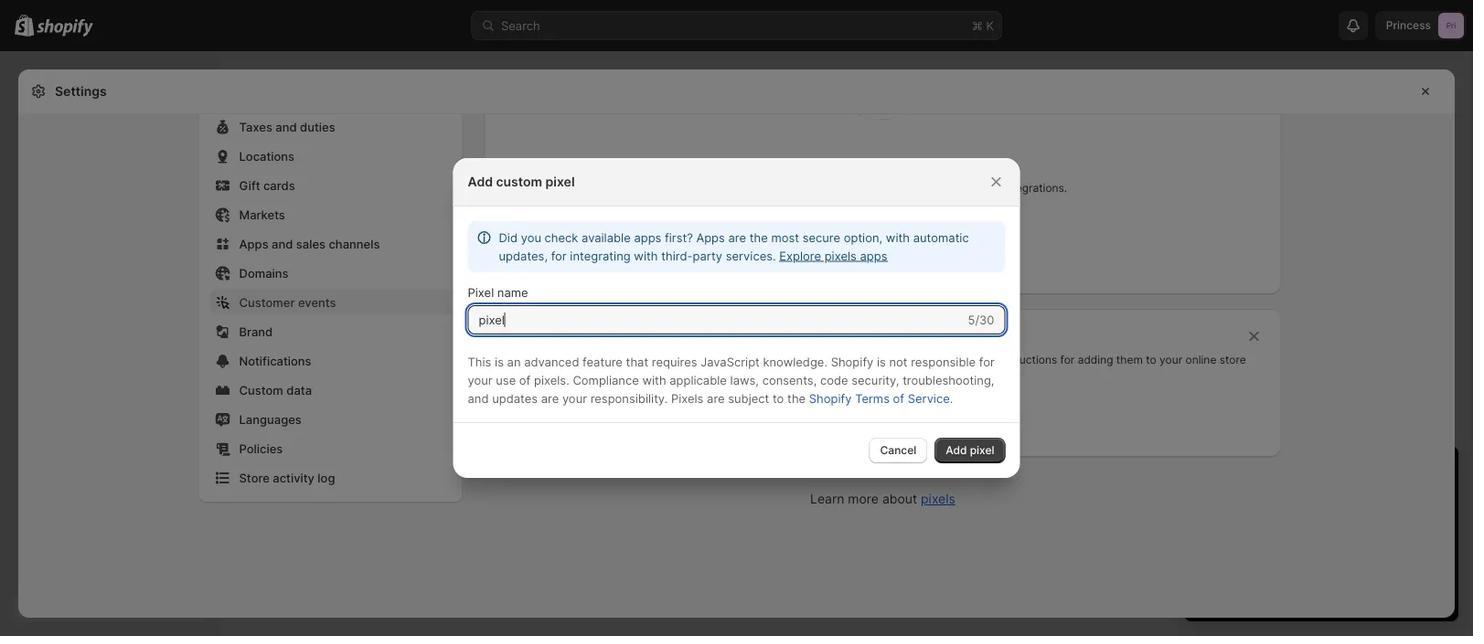 Task type: describe. For each thing, give the bounding box(es) containing it.
cancel
[[880, 444, 917, 457]]

option,
[[844, 230, 883, 245]]

⌘ k
[[972, 18, 994, 32]]

notifications
[[239, 354, 311, 368]]

of inside this is an advanced feature that requires javascript knowledge. shopify is not responsible for your use of pixels. compliance with applicable laws, consents, code security, troubleshooting, and updates are your responsibility. pixels are subject to the
[[519, 373, 531, 387]]

gift
[[239, 178, 260, 193]]

log
[[318, 471, 335, 485]]

app
[[871, 182, 891, 195]]

policies
[[239, 442, 283, 456]]

taxes and duties
[[239, 120, 335, 134]]

integrations.
[[1003, 182, 1068, 195]]

your down pixels.
[[562, 391, 587, 406]]

apps inside did you check available apps first? apps are the most secure option, with automatic updates, for integrating with third-party services.
[[634, 230, 662, 245]]

subject
[[728, 391, 770, 406]]

are inside did you check available apps first? apps are the most secure option, with automatic updates, for integrating with third-party services.
[[729, 230, 746, 245]]

brand
[[239, 325, 273, 339]]

consents,
[[762, 373, 817, 387]]

how
[[811, 354, 833, 367]]

and inside this is an advanced feature that requires javascript knowledge. shopify is not responsible for your use of pixels. compliance with applicable laws, consents, code security, troubleshooting, and updates are your responsibility. pixels are subject to the
[[468, 391, 489, 406]]

most
[[771, 230, 799, 245]]

collect
[[699, 182, 735, 195]]

cards
[[263, 178, 295, 193]]

taxes and duties link
[[210, 114, 451, 140]]

to inside this is an advanced feature that requires javascript knowledge. shopify is not responsible for your use of pixels. compliance with applicable laws, consents, code security, troubleshooting, and updates are your responsibility. pixels are subject to the
[[773, 391, 784, 406]]

updates,
[[499, 249, 548, 263]]

code
[[820, 373, 848, 387]]

settings dialog
[[18, 0, 1455, 618]]

available
[[582, 230, 631, 245]]

apps and sales channels
[[239, 237, 380, 251]]

apps inside did you check available apps first? apps are the most secure option, with automatic updates, for integrating with third-party services.
[[696, 230, 725, 245]]

with right option,
[[886, 230, 910, 245]]

1 day left in your trial element
[[1184, 494, 1459, 622]]

pixel name
[[468, 285, 528, 300]]

the inside this is an advanced feature that requires javascript knowledge. shopify is not responsible for your use of pixels. compliance with applicable laws, consents, code security, troubleshooting, and updates are your responsibility. pixels are subject to the
[[788, 391, 806, 406]]

online
[[1186, 354, 1217, 367]]

adding
[[1078, 354, 1114, 367]]

applicable
[[670, 373, 727, 387]]

you
[[521, 230, 541, 245]]

add custom pixel inside button
[[900, 216, 991, 230]]

this for an
[[468, 355, 492, 369]]

3:36
[[525, 422, 551, 437]]

customer events link
[[210, 290, 451, 316]]

responsibility.
[[591, 391, 668, 406]]

channels
[[329, 237, 380, 251]]

cancel button
[[869, 438, 928, 464]]

feature
[[583, 355, 623, 369]]

3:36 button
[[484, 309, 748, 457]]

pixel inside add pixel button
[[970, 444, 995, 457]]

activity
[[273, 471, 315, 485]]

1 vertical spatial customer
[[815, 329, 870, 343]]

shopify terms of service .
[[809, 391, 953, 406]]

domains link
[[210, 261, 451, 286]]

party
[[693, 249, 723, 263]]

security,
[[852, 373, 900, 387]]

apps for explore pixel apps
[[845, 216, 871, 230]]

add for add custom pixel button
[[900, 216, 921, 230]]

0 horizontal spatial are
[[541, 391, 559, 406]]

step
[[971, 354, 994, 367]]

events inside this is where you'll manage your pixels collect customer events through app pixel or custom pixel integrations.
[[790, 182, 824, 195]]

explore pixels apps
[[780, 249, 888, 263]]

time.
[[975, 368, 1001, 381]]

not
[[890, 355, 908, 369]]

pixels link
[[921, 492, 956, 507]]

out
[[791, 354, 808, 367]]

terms
[[855, 391, 890, 406]]

taxes
[[239, 120, 272, 134]]

to inside find out how pixels work, with step-by-step instructions for adding them to your online store and information on managing them over time.
[[1146, 354, 1157, 367]]

1 vertical spatial of
[[893, 391, 905, 406]]

knowledge.
[[763, 355, 828, 369]]

settings
[[55, 84, 107, 99]]

brand link
[[210, 319, 451, 345]]

troubleshooting,
[[903, 373, 995, 387]]

advanced
[[524, 355, 579, 369]]

behavior
[[873, 329, 923, 343]]

find
[[766, 354, 788, 367]]

instructions
[[997, 354, 1058, 367]]

markets
[[239, 208, 285, 222]]

store activity log
[[239, 471, 335, 485]]

shopify inside this is an advanced feature that requires javascript knowledge. shopify is not responsible for your use of pixels. compliance with applicable laws, consents, code security, troubleshooting, and updates are your responsibility. pixels are subject to the
[[831, 355, 874, 369]]

add pixel
[[946, 444, 995, 457]]

data
[[287, 383, 312, 397]]

information
[[788, 368, 847, 381]]

customer events
[[239, 295, 336, 310]]

more
[[848, 492, 879, 507]]

add custom pixel dialog
[[0, 158, 1474, 478]]

learn about pixels
[[777, 403, 873, 416]]

pixels
[[671, 391, 704, 406]]

languages link
[[210, 407, 451, 433]]

store
[[239, 471, 270, 485]]

work,
[[869, 354, 897, 367]]

third-
[[661, 249, 693, 263]]

services.
[[726, 249, 776, 263]]

with up step- on the bottom right of the page
[[926, 329, 951, 343]]

secure
[[803, 230, 841, 245]]

status inside add custom pixel dialog
[[468, 221, 1006, 273]]

1 vertical spatial shopify
[[809, 391, 852, 406]]

pixels inside find out how pixels work, with step-by-step instructions for adding them to your online store and information on managing them over time.
[[836, 354, 866, 367]]



Task type: vqa. For each thing, say whether or not it's contained in the screenshot.
'Restrictions'
no



Task type: locate. For each thing, give the bounding box(es) containing it.
1 horizontal spatial add custom pixel
[[900, 216, 991, 230]]

markets link
[[210, 202, 451, 228]]

1 horizontal spatial events
[[790, 182, 824, 195]]

are down the 'applicable'
[[707, 391, 725, 406]]

custom data
[[239, 383, 312, 397]]

domains
[[239, 266, 289, 280]]

about inside 'learn about pixels' link
[[809, 403, 840, 416]]

and left sales
[[272, 237, 293, 251]]

the
[[750, 230, 768, 245], [788, 391, 806, 406]]

with left "third-"
[[634, 249, 658, 263]]

0 horizontal spatial of
[[519, 373, 531, 387]]

1 horizontal spatial of
[[893, 391, 905, 406]]

where
[[806, 159, 845, 174]]

for
[[551, 249, 567, 263], [1061, 354, 1075, 367], [979, 355, 995, 369]]

0 vertical spatial learn
[[777, 403, 806, 416]]

add custom pixel
[[468, 174, 575, 190], [900, 216, 991, 230]]

shopify up code
[[831, 355, 874, 369]]

0 vertical spatial them
[[1117, 354, 1143, 367]]

shopify image
[[37, 19, 94, 37]]

about right more
[[883, 492, 917, 507]]

is
[[793, 159, 803, 174], [495, 355, 504, 369], [877, 355, 886, 369]]

sales
[[296, 237, 326, 251]]

0 vertical spatial this
[[763, 159, 789, 174]]

1 horizontal spatial to
[[1146, 354, 1157, 367]]

for left adding
[[1061, 354, 1075, 367]]

use
[[496, 373, 516, 387]]

for inside find out how pixels work, with step-by-step instructions for adding them to your online store and information on managing them over time.
[[1061, 354, 1075, 367]]

by-
[[953, 354, 971, 367]]

0 horizontal spatial the
[[750, 230, 768, 245]]

find out how pixels work, with step-by-step instructions for adding them to your online store and information on managing them over time.
[[766, 354, 1246, 381]]

to left online
[[1146, 354, 1157, 367]]

managing
[[866, 368, 917, 381]]

pixels.
[[534, 373, 570, 387]]

and inside "link"
[[272, 237, 293, 251]]

over
[[950, 368, 972, 381]]

learn about pixels link
[[766, 397, 884, 423]]

explore for explore pixels apps
[[780, 249, 821, 263]]

shopify
[[831, 355, 874, 369], [809, 391, 852, 406]]

locations
[[239, 149, 295, 163]]

with down that
[[642, 373, 666, 387]]

custom data link
[[210, 378, 451, 403]]

0 vertical spatial events
[[790, 182, 824, 195]]

customer up how
[[815, 329, 870, 343]]

apps up the party on the left
[[696, 230, 725, 245]]

1 vertical spatial apps
[[634, 230, 662, 245]]

to down consents,
[[773, 391, 784, 406]]

learn down consents,
[[777, 403, 806, 416]]

k
[[986, 18, 994, 32]]

0 horizontal spatial for
[[551, 249, 567, 263]]

1 vertical spatial this
[[468, 355, 492, 369]]

0 horizontal spatial events
[[298, 295, 336, 310]]

apps down option,
[[860, 249, 888, 263]]

this inside this is an advanced feature that requires javascript knowledge. shopify is not responsible for your use of pixels. compliance with applicable laws, consents, code security, troubleshooting, and updates are your responsibility. pixels are subject to the
[[468, 355, 492, 369]]

compliance
[[573, 373, 639, 387]]

explore pixels apps link
[[780, 249, 888, 263]]

add custom pixel inside dialog
[[468, 174, 575, 190]]

pixels inside status
[[825, 249, 857, 263]]

apps for explore pixels apps
[[860, 249, 888, 263]]

the up services. in the top of the page
[[750, 230, 768, 245]]

1 vertical spatial to
[[773, 391, 784, 406]]

apps up option,
[[845, 216, 871, 230]]

0 horizontal spatial them
[[920, 368, 947, 381]]

this
[[763, 159, 789, 174], [468, 355, 492, 369]]

through
[[827, 182, 868, 195]]

pixel inside explore pixel apps link
[[818, 216, 842, 230]]

search
[[501, 18, 540, 32]]

add
[[468, 174, 493, 190], [900, 216, 921, 230], [946, 444, 967, 457]]

0 horizontal spatial add
[[468, 174, 493, 190]]

status
[[468, 221, 1006, 273]]

⌘
[[972, 18, 983, 32]]

your left use
[[468, 373, 493, 387]]

1 vertical spatial about
[[883, 492, 917, 507]]

them down step- on the bottom right of the page
[[920, 368, 947, 381]]

custom up the did
[[496, 174, 543, 190]]

with up managing
[[900, 354, 922, 367]]

check
[[545, 230, 578, 245]]

1 horizontal spatial apps
[[696, 230, 725, 245]]

this left an
[[468, 355, 492, 369]]

1 horizontal spatial learn
[[810, 492, 845, 507]]

1 vertical spatial add
[[900, 216, 921, 230]]

did
[[499, 230, 518, 245]]

2 horizontal spatial are
[[729, 230, 746, 245]]

and inside find out how pixels work, with step-by-step instructions for adding them to your online store and information on managing them over time.
[[766, 368, 785, 381]]

0 vertical spatial the
[[750, 230, 768, 245]]

this is an advanced feature that requires javascript knowledge. shopify is not responsible for your use of pixels. compliance with applicable laws, consents, code security, troubleshooting, and updates are your responsibility. pixels are subject to the
[[468, 355, 995, 406]]

1 vertical spatial events
[[298, 295, 336, 310]]

is for where
[[793, 159, 803, 174]]

0 vertical spatial add
[[468, 174, 493, 190]]

and down find
[[766, 368, 785, 381]]

0 horizontal spatial is
[[495, 355, 504, 369]]

apps inside settings dialog
[[845, 216, 871, 230]]

apps inside "link"
[[239, 237, 269, 251]]

explore inside status
[[780, 249, 821, 263]]

custom inside this is where you'll manage your pixels collect customer events through app pixel or custom pixel integrations.
[[935, 182, 973, 195]]

0 horizontal spatial about
[[809, 403, 840, 416]]

with inside this is an advanced feature that requires javascript knowledge. shopify is not responsible for your use of pixels. compliance with applicable laws, consents, code security, troubleshooting, and updates are your responsibility. pixels are subject to the
[[642, 373, 666, 387]]

2 vertical spatial add
[[946, 444, 967, 457]]

of right use
[[519, 373, 531, 387]]

store activity log link
[[210, 466, 451, 491]]

0 vertical spatial explore
[[776, 216, 815, 230]]

for inside this is an advanced feature that requires javascript knowledge. shopify is not responsible for your use of pixels. compliance with applicable laws, consents, code security, troubleshooting, and updates are your responsibility. pixels are subject to the
[[979, 355, 995, 369]]

for inside did you check available apps first? apps are the most secure option, with automatic updates, for integrating with third-party services.
[[551, 249, 567, 263]]

1 horizontal spatial customer
[[815, 329, 870, 343]]

0 horizontal spatial this
[[468, 355, 492, 369]]

an
[[507, 355, 521, 369]]

1 horizontal spatial for
[[979, 355, 995, 369]]

1 horizontal spatial about
[[883, 492, 917, 507]]

1 vertical spatial add custom pixel
[[900, 216, 991, 230]]

javascript
[[701, 355, 760, 369]]

events
[[790, 182, 824, 195], [298, 295, 336, 310]]

1 horizontal spatial are
[[707, 391, 725, 406]]

0 horizontal spatial learn
[[777, 403, 806, 416]]

events down 'where'
[[790, 182, 824, 195]]

customer
[[738, 182, 787, 195], [815, 329, 870, 343]]

pixel inside add custom pixel button
[[966, 216, 991, 230]]

for right by-
[[979, 355, 995, 369]]

customer
[[239, 295, 295, 310]]

learn for learn more about pixels
[[810, 492, 845, 507]]

gift cards
[[239, 178, 295, 193]]

explore for explore pixel apps
[[776, 216, 815, 230]]

languages
[[239, 413, 302, 427]]

are up services. in the top of the page
[[729, 230, 746, 245]]

1 vertical spatial explore
[[780, 249, 821, 263]]

pixel
[[468, 285, 494, 300]]

are down pixels.
[[541, 391, 559, 406]]

0 horizontal spatial apps
[[239, 237, 269, 251]]

0 vertical spatial customer
[[738, 182, 787, 195]]

them right adding
[[1117, 354, 1143, 367]]

store
[[1220, 354, 1246, 367]]

that
[[626, 355, 649, 369]]

customer inside this is where you'll manage your pixels collect customer events through app pixel or custom pixel integrations.
[[738, 182, 787, 195]]

2 horizontal spatial for
[[1061, 354, 1075, 367]]

your left online
[[1160, 354, 1183, 367]]

0 horizontal spatial customer
[[738, 182, 787, 195]]

step-
[[925, 354, 953, 367]]

add custom pixel up automatic
[[900, 216, 991, 230]]

1 horizontal spatial the
[[788, 391, 806, 406]]

add inside button
[[900, 216, 921, 230]]

custom
[[496, 174, 543, 190], [935, 182, 973, 195], [924, 216, 963, 230]]

manage
[[883, 159, 933, 174]]

2 horizontal spatial add
[[946, 444, 967, 457]]

explore up "most"
[[776, 216, 815, 230]]

the inside did you check available apps first? apps are the most secure option, with automatic updates, for integrating with third-party services.
[[750, 230, 768, 245]]

is left an
[[495, 355, 504, 369]]

analyze customer behavior with pixels
[[766, 329, 987, 343]]

policies link
[[210, 436, 451, 462]]

add inside button
[[946, 444, 967, 457]]

apps down markets
[[239, 237, 269, 251]]

0 vertical spatial shopify
[[831, 355, 874, 369]]

1 vertical spatial the
[[788, 391, 806, 406]]

0 vertical spatial of
[[519, 373, 531, 387]]

pixels inside this is where you'll manage your pixels collect customer events through app pixel or custom pixel integrations.
[[967, 159, 1003, 174]]

explore pixel apps link
[[765, 210, 882, 236]]

for down 'check'
[[551, 249, 567, 263]]

0 vertical spatial to
[[1146, 354, 1157, 367]]

custom right or
[[935, 182, 973, 195]]

0 vertical spatial apps
[[845, 216, 871, 230]]

shopify terms of service link
[[809, 391, 950, 406]]

Pixel name text field
[[468, 305, 965, 335]]

explore down "most"
[[780, 249, 821, 263]]

is left 'where'
[[793, 159, 803, 174]]

this for where
[[763, 159, 789, 174]]

custom up automatic
[[924, 216, 963, 230]]

duties
[[300, 120, 335, 134]]

are
[[729, 230, 746, 245], [541, 391, 559, 406], [707, 391, 725, 406]]

of down managing
[[893, 391, 905, 406]]

is inside this is where you'll manage your pixels collect customer events through app pixel or custom pixel integrations.
[[793, 159, 803, 174]]

pixels inside 'learn about pixels' link
[[843, 403, 873, 416]]

automatic
[[913, 230, 969, 245]]

1 horizontal spatial this
[[763, 159, 789, 174]]

laws,
[[730, 373, 759, 387]]

apps left first?
[[634, 230, 662, 245]]

about down code
[[809, 403, 840, 416]]

1 horizontal spatial is
[[793, 159, 803, 174]]

is left not
[[877, 355, 886, 369]]

on
[[850, 368, 863, 381]]

about
[[809, 403, 840, 416], [883, 492, 917, 507]]

responsible
[[911, 355, 976, 369]]

1 vertical spatial them
[[920, 368, 947, 381]]

and right taxes
[[276, 120, 297, 134]]

your right manage
[[936, 159, 964, 174]]

and left 'updates'
[[468, 391, 489, 406]]

learn left more
[[810, 492, 845, 507]]

locations link
[[210, 144, 451, 169]]

0 vertical spatial about
[[809, 403, 840, 416]]

learn for learn about pixels
[[777, 403, 806, 416]]

status containing did you check available apps first? apps are the most secure option, with automatic updates, for integrating with third-party services.
[[468, 221, 1006, 273]]

this left 'where'
[[763, 159, 789, 174]]

add custom pixel button
[[889, 210, 1002, 236]]

0 horizontal spatial add custom pixel
[[468, 174, 575, 190]]

apps and sales channels link
[[210, 231, 451, 257]]

apps
[[696, 230, 725, 245], [239, 237, 269, 251]]

did you check available apps first? apps are the most secure option, with automatic updates, for integrating with third-party services.
[[499, 230, 969, 263]]

learn more about pixels
[[810, 492, 956, 507]]

with
[[886, 230, 910, 245], [634, 249, 658, 263], [926, 329, 951, 343], [900, 354, 922, 367], [642, 373, 666, 387]]

custom inside dialog
[[496, 174, 543, 190]]

this is where you'll manage your pixels collect customer events through app pixel or custom pixel integrations.
[[699, 159, 1068, 195]]

events down domains link
[[298, 295, 336, 310]]

1 horizontal spatial add
[[900, 216, 921, 230]]

with inside find out how pixels work, with step-by-step instructions for adding them to your online store and information on managing them over time.
[[900, 354, 922, 367]]

0 vertical spatial add custom pixel
[[468, 174, 575, 190]]

the down consents,
[[788, 391, 806, 406]]

or
[[921, 182, 931, 195]]

add for add pixel button
[[946, 444, 967, 457]]

pixels
[[967, 159, 1003, 174], [825, 249, 857, 263], [954, 329, 987, 343], [836, 354, 866, 367], [843, 403, 873, 416], [921, 492, 956, 507]]

2 horizontal spatial is
[[877, 355, 886, 369]]

custom inside button
[[924, 216, 963, 230]]

this inside this is where you'll manage your pixels collect customer events through app pixel or custom pixel integrations.
[[763, 159, 789, 174]]

2 vertical spatial apps
[[860, 249, 888, 263]]

explore inside settings dialog
[[776, 216, 815, 230]]

customer right collect
[[738, 182, 787, 195]]

is for an
[[495, 355, 504, 369]]

0 horizontal spatial to
[[773, 391, 784, 406]]

name
[[497, 285, 528, 300]]

service
[[908, 391, 950, 406]]

requires
[[652, 355, 697, 369]]

.
[[950, 391, 953, 406]]

add custom pixel up you
[[468, 174, 575, 190]]

1 vertical spatial learn
[[810, 492, 845, 507]]

1 horizontal spatial them
[[1117, 354, 1143, 367]]

updates
[[492, 391, 538, 406]]

first?
[[665, 230, 693, 245]]

your inside this is where you'll manage your pixels collect customer events through app pixel or custom pixel integrations.
[[936, 159, 964, 174]]

your inside find out how pixels work, with step-by-step instructions for adding them to your online store and information on managing them over time.
[[1160, 354, 1183, 367]]

add pixel button
[[935, 438, 1006, 464]]

shopify down code
[[809, 391, 852, 406]]



